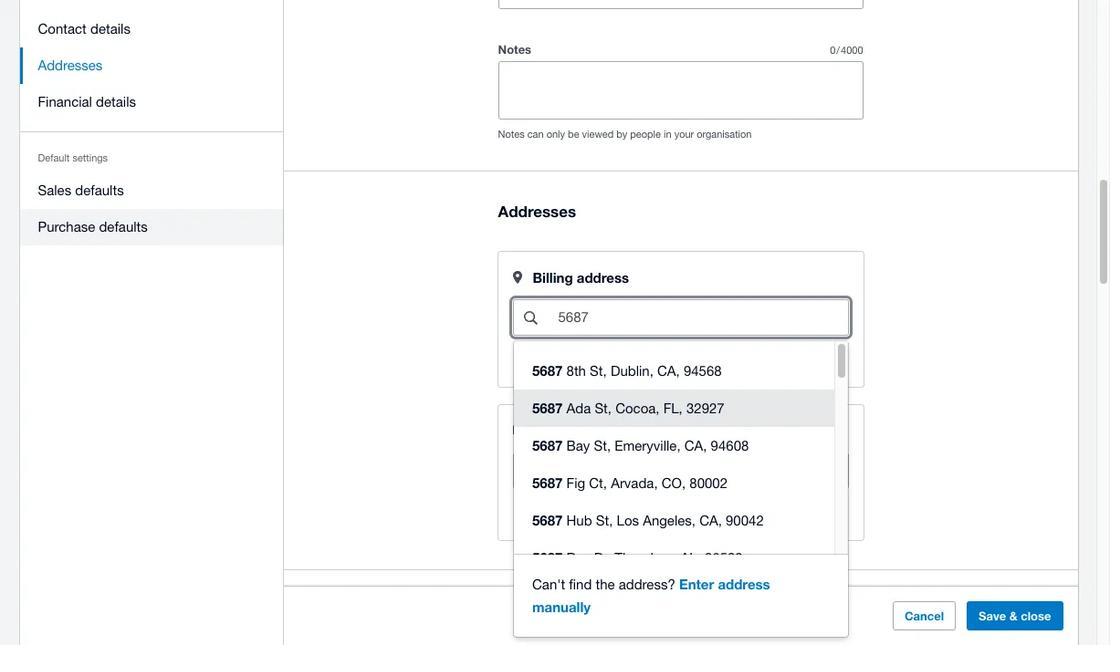 Task type: locate. For each thing, give the bounding box(es) containing it.
5687 rex dr, theodore, al, 36582
[[533, 550, 743, 567]]

0 vertical spatial addresses
[[38, 58, 103, 73]]

enter address manually for first the enter address manually button from the bottom of the page's the search address in united states field
[[524, 505, 657, 519]]

can't find the address?
[[533, 578, 676, 593]]

group
[[514, 342, 849, 646]]

1 horizontal spatial financial
[[498, 602, 565, 621]]

st, inside 5687 hub st, los angeles, ca, 90042
[[596, 514, 613, 529]]

5687
[[533, 363, 563, 379], [533, 401, 563, 417], [533, 438, 563, 454], [533, 475, 563, 492], [533, 513, 563, 529], [533, 550, 563, 567]]

al,
[[681, 551, 701, 567]]

ca, for 5687 bay st, emeryville, ca, 94608
[[685, 439, 707, 454]]

36582
[[705, 551, 743, 567]]

1 vertical spatial addresses
[[498, 202, 577, 221]]

manually up 5687 ada st, cocoa, fl, 32927
[[606, 351, 657, 366]]

ca, left 94608
[[685, 439, 707, 454]]

st, right 8th
[[590, 364, 607, 379]]

ca,
[[658, 364, 680, 379], [685, 439, 707, 454], [700, 514, 722, 529]]

&
[[1010, 609, 1018, 624]]

menu
[[20, 0, 284, 257]]

people
[[631, 129, 661, 140]]

st, for 5687 bay st, emeryville, ca, 94608
[[594, 439, 611, 454]]

organisation
[[697, 129, 752, 140]]

by
[[617, 129, 628, 140]]

st, right ada
[[595, 401, 612, 417]]

los
[[617, 514, 639, 529]]

default
[[38, 153, 70, 164]]

4 5687 from the top
[[533, 475, 563, 492]]

theodore,
[[615, 551, 677, 567]]

st, inside 5687 8th st, dublin, ca, 94568
[[590, 364, 607, 379]]

contact details link
[[20, 11, 284, 48]]

billing address
[[533, 270, 629, 286]]

1 vertical spatial manually
[[606, 505, 657, 519]]

enter address manually button down ct,
[[513, 497, 668, 527]]

1 vertical spatial details
[[96, 94, 136, 110]]

group containing 5687
[[514, 342, 849, 646]]

can
[[528, 129, 544, 140]]

0 horizontal spatial addresses
[[38, 58, 103, 73]]

5687 for 5687 rex dr, theodore, al, 36582
[[533, 550, 563, 567]]

addresses
[[38, 58, 103, 73], [498, 202, 577, 221]]

0 vertical spatial notes
[[498, 42, 532, 57]]

1 horizontal spatial financial details
[[498, 602, 618, 621]]

2 vertical spatial enter
[[680, 577, 715, 593]]

0 vertical spatial financial
[[38, 94, 92, 110]]

1 vertical spatial financial
[[498, 602, 565, 621]]

search address in united states field up angeles,
[[557, 454, 848, 489]]

0 vertical spatial details
[[90, 21, 131, 37]]

st, left los
[[596, 514, 613, 529]]

0 vertical spatial search address in united states field
[[557, 301, 848, 336]]

can't
[[533, 578, 566, 593]]

1 horizontal spatial addresses
[[498, 202, 577, 221]]

5687 for 5687 fig ct, arvada, co, 80002
[[533, 475, 563, 492]]

purchase defaults link
[[20, 209, 284, 246]]

5687 for 5687 ada st, cocoa, fl, 32927
[[533, 401, 563, 417]]

save & close
[[979, 609, 1052, 624]]

2 5687 from the top
[[533, 401, 563, 417]]

address down 36582
[[718, 577, 771, 593]]

dublin,
[[611, 364, 654, 379]]

settings
[[73, 153, 108, 164]]

1 notes from the top
[[498, 42, 532, 57]]

addresses up "billing"
[[498, 202, 577, 221]]

notes left can
[[498, 129, 525, 140]]

financial down can't
[[498, 602, 565, 621]]

manually down arvada,
[[606, 505, 657, 519]]

0 horizontal spatial financial details
[[38, 94, 136, 110]]

1 search address in united states field from the top
[[557, 301, 848, 336]]

ca, for 5687 8th st, dublin, ca, 94568
[[658, 364, 680, 379]]

financial
[[38, 94, 92, 110], [498, 602, 565, 621]]

6 5687 from the top
[[533, 550, 563, 567]]

notes for notes can only be viewed by people in your organisation
[[498, 129, 525, 140]]

defaults for purchase defaults
[[99, 219, 148, 235]]

financial details inside menu
[[38, 94, 136, 110]]

/
[[837, 45, 840, 56]]

financial details
[[38, 94, 136, 110], [498, 602, 618, 621]]

be
[[568, 129, 580, 140]]

5687 left the hub
[[533, 513, 563, 529]]

ca, left 90042
[[700, 514, 722, 529]]

1 vertical spatial ca,
[[685, 439, 707, 454]]

0
[[831, 45, 836, 56]]

financial details up settings
[[38, 94, 136, 110]]

enter address manually down theodore, on the bottom right
[[533, 577, 771, 616]]

3 5687 from the top
[[533, 438, 563, 454]]

st,
[[590, 364, 607, 379], [595, 401, 612, 417], [594, 439, 611, 454], [596, 514, 613, 529]]

enter address manually down ct,
[[524, 505, 657, 519]]

default settings
[[38, 153, 108, 164]]

ct,
[[589, 476, 607, 492]]

manually
[[606, 351, 657, 366], [606, 505, 657, 519], [533, 600, 591, 616]]

Website text field
[[542, 0, 863, 8]]

1 vertical spatial defaults
[[99, 219, 148, 235]]

94608
[[711, 439, 749, 454]]

delivery
[[538, 423, 590, 440]]

1 vertical spatial financial details
[[498, 602, 618, 621]]

search address in united states field up 94568 at the bottom right of the page
[[557, 301, 848, 336]]

ca, left 94568 at the bottom right of the page
[[658, 364, 680, 379]]

enter address manually button
[[513, 344, 668, 373], [513, 497, 668, 527]]

address right "billing"
[[577, 270, 629, 286]]

details down addresses link
[[96, 94, 136, 110]]

st, right bay
[[594, 439, 611, 454]]

contact details
[[38, 21, 131, 37]]

ca, inside 5687 bay st, emeryville, ca, 94608
[[685, 439, 707, 454]]

st, inside 5687 bay st, emeryville, ca, 94608
[[594, 439, 611, 454]]

2 search address in united states field from the top
[[557, 454, 848, 489]]

billing
[[533, 270, 573, 286]]

0 horizontal spatial financial
[[38, 94, 92, 110]]

5687 up can't
[[533, 550, 563, 567]]

5687 for 5687 bay st, emeryville, ca, 94608
[[533, 438, 563, 454]]

0 / 4000
[[831, 45, 864, 56]]

enter address manually
[[524, 351, 657, 366], [524, 505, 657, 519], [533, 577, 771, 616]]

1 vertical spatial enter address manually button
[[513, 497, 668, 527]]

ca, inside 5687 8th st, dublin, ca, 94568
[[658, 364, 680, 379]]

4000
[[841, 45, 864, 56]]

search address in united states field for first the enter address manually button from the top of the page
[[557, 301, 848, 336]]

enter down 'al,'
[[680, 577, 715, 593]]

enter address manually button up ada
[[513, 344, 668, 373]]

st, for 5687 hub st, los angeles, ca, 90042
[[596, 514, 613, 529]]

notes up can
[[498, 42, 532, 57]]

5687 for 5687 8th st, dublin, ca, 94568
[[533, 363, 563, 379]]

enter address manually inside group
[[533, 577, 771, 616]]

manually down can't
[[533, 600, 591, 616]]

5 5687 from the top
[[533, 513, 563, 529]]

sales defaults
[[38, 183, 124, 198]]

enter for first the enter address manually button from the bottom of the page's the search address in united states field
[[524, 505, 554, 519]]

financial details down can't
[[498, 602, 618, 621]]

0 vertical spatial financial details
[[38, 94, 136, 110]]

close
[[1022, 609, 1052, 624]]

address down fig
[[558, 505, 603, 519]]

5687 up delivery
[[533, 401, 563, 417]]

0 vertical spatial ca,
[[658, 364, 680, 379]]

notes
[[498, 42, 532, 57], [498, 129, 525, 140]]

1 vertical spatial notes
[[498, 129, 525, 140]]

rex
[[567, 551, 591, 567]]

details down can't find the address?
[[569, 602, 618, 621]]

financial up default settings at the left
[[38, 94, 92, 110]]

st, inside 5687 ada st, cocoa, fl, 32927
[[595, 401, 612, 417]]

address
[[577, 270, 629, 286], [558, 351, 603, 366], [594, 423, 646, 440], [558, 505, 603, 519], [718, 577, 771, 593]]

in
[[664, 129, 672, 140]]

2 vertical spatial enter address manually
[[533, 577, 771, 616]]

defaults down sales defaults link
[[99, 219, 148, 235]]

1 vertical spatial enter
[[524, 505, 554, 519]]

bay
[[567, 439, 590, 454]]

details right contact
[[90, 21, 131, 37]]

search address in united states field for first the enter address manually button from the bottom of the page
[[557, 454, 848, 489]]

2 vertical spatial ca,
[[700, 514, 722, 529]]

0 vertical spatial enter address manually button
[[513, 344, 668, 373]]

enter left the hub
[[524, 505, 554, 519]]

billing address icon image
[[513, 272, 522, 284]]

details
[[90, 21, 131, 37], [96, 94, 136, 110], [569, 602, 618, 621]]

0 vertical spatial defaults
[[75, 183, 124, 198]]

0 vertical spatial enter address manually
[[524, 351, 657, 366]]

addresses down contact
[[38, 58, 103, 73]]

enter
[[524, 351, 554, 366], [524, 505, 554, 519], [680, 577, 715, 593]]

1 5687 from the top
[[533, 363, 563, 379]]

defaults
[[75, 183, 124, 198], [99, 219, 148, 235]]

1 vertical spatial enter address manually
[[524, 505, 657, 519]]

1 vertical spatial search address in united states field
[[557, 454, 848, 489]]

defaults down settings
[[75, 183, 124, 198]]

financial inside menu
[[38, 94, 92, 110]]

cancel button
[[893, 602, 956, 631]]

2 vertical spatial manually
[[533, 600, 591, 616]]

Notes text field
[[499, 62, 863, 119]]

emeryville,
[[615, 439, 681, 454]]

2 notes from the top
[[498, 129, 525, 140]]

delivery address
[[538, 423, 646, 440]]

list box
[[514, 342, 835, 646]]

enter address manually up ada
[[524, 351, 657, 366]]

5687 left 8th
[[533, 363, 563, 379]]

enter left 8th
[[524, 351, 554, 366]]

address down 5687 ada st, cocoa, fl, 32927
[[594, 423, 646, 440]]

5687 left fig
[[533, 475, 563, 492]]

0 vertical spatial enter
[[524, 351, 554, 366]]

Search address in United States field
[[557, 301, 848, 336], [557, 454, 848, 489]]

defaults for sales defaults
[[75, 183, 124, 198]]

5687 left bay
[[533, 438, 563, 454]]

details for contact details link
[[90, 21, 131, 37]]



Task type: describe. For each thing, give the bounding box(es) containing it.
90042
[[726, 514, 764, 529]]

enter for the search address in united states field related to first the enter address manually button from the top of the page
[[524, 351, 554, 366]]

94568
[[684, 364, 722, 379]]

menu containing contact details
[[20, 0, 284, 257]]

st, for 5687 8th st, dublin, ca, 94568
[[590, 364, 607, 379]]

save
[[979, 609, 1007, 624]]

details for financial details link
[[96, 94, 136, 110]]

sales defaults link
[[20, 173, 284, 209]]

cocoa,
[[616, 401, 660, 417]]

contact
[[38, 21, 87, 37]]

st, for 5687 ada st, cocoa, fl, 32927
[[595, 401, 612, 417]]

arvada,
[[611, 476, 658, 492]]

5687 for 5687 hub st, los angeles, ca, 90042
[[533, 513, 563, 529]]

0 vertical spatial manually
[[606, 351, 657, 366]]

enter address manually for the search address in united states field related to first the enter address manually button from the top of the page
[[524, 351, 657, 366]]

cancel
[[905, 609, 945, 624]]

2 vertical spatial details
[[569, 602, 618, 621]]

5687 ada st, cocoa, fl, 32927
[[533, 401, 725, 417]]

list box containing 5687
[[514, 342, 835, 646]]

address up ada
[[558, 351, 603, 366]]

save & close button
[[967, 602, 1064, 631]]

1 enter address manually button from the top
[[513, 344, 668, 373]]

viewed
[[582, 129, 614, 140]]

32927
[[687, 401, 725, 417]]

address?
[[619, 578, 676, 593]]

80002
[[690, 476, 728, 492]]

co,
[[662, 476, 686, 492]]

notes for notes
[[498, 42, 532, 57]]

5687 hub st, los angeles, ca, 90042
[[533, 513, 764, 529]]

hub
[[567, 514, 593, 529]]

ada
[[567, 401, 591, 417]]

financial details link
[[20, 84, 284, 121]]

5687 bay st, emeryville, ca, 94608
[[533, 438, 749, 454]]

fl,
[[664, 401, 683, 417]]

only
[[547, 129, 565, 140]]

address inside group
[[718, 577, 771, 593]]

sales
[[38, 183, 71, 198]]

find
[[569, 578, 592, 593]]

5687 8th st, dublin, ca, 94568
[[533, 363, 722, 379]]

angeles,
[[643, 514, 696, 529]]

addresses link
[[20, 48, 284, 84]]

2 enter address manually button from the top
[[513, 497, 668, 527]]

fig
[[567, 476, 586, 492]]

the
[[596, 578, 615, 593]]

5687 fig ct, arvada, co, 80002
[[533, 475, 728, 492]]

enter inside enter address manually
[[680, 577, 715, 593]]

purchase defaults
[[38, 219, 148, 235]]

dr,
[[595, 551, 611, 567]]

ca, inside 5687 hub st, los angeles, ca, 90042
[[700, 514, 722, 529]]

8th
[[567, 364, 586, 379]]

notes can only be viewed by people in your organisation
[[498, 129, 752, 140]]

purchase
[[38, 219, 95, 235]]

your
[[675, 129, 694, 140]]



Task type: vqa. For each thing, say whether or not it's contained in the screenshot.
estimate
no



